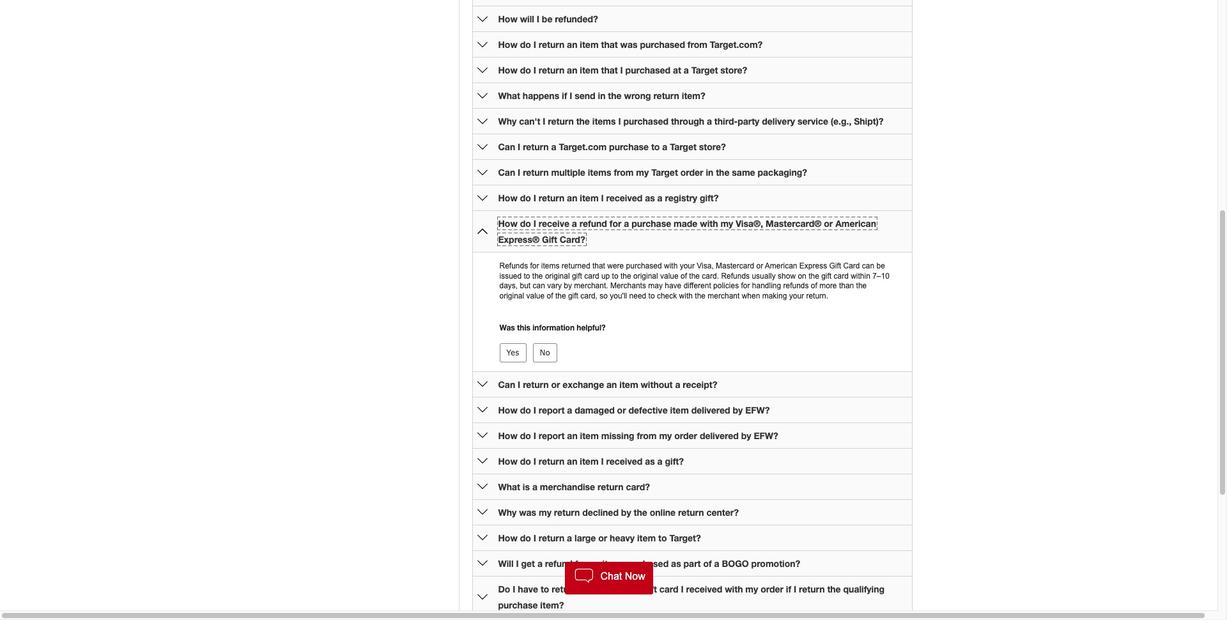 Task type: describe. For each thing, give the bounding box(es) containing it.
visa,
[[697, 261, 714, 270]]

do
[[498, 584, 510, 594]]

express
[[800, 261, 827, 270]]

i down the will
[[534, 39, 536, 50]]

the inside refunds for items returned that were purchased with your visa, mastercard or american express gift card can be issued to the original gift card
[[533, 271, 543, 280]]

the up different
[[689, 271, 700, 280]]

why for why was my return declined by the online return center?
[[498, 507, 517, 518]]

i left send
[[570, 90, 572, 101]]

card?
[[560, 234, 585, 245]]

how for how do i report an item missing from my order delivered by efw?
[[498, 430, 518, 441]]

do for how do i return an item i received as a gift?
[[520, 456, 531, 467]]

through
[[671, 116, 705, 127]]

usually
[[752, 271, 776, 280]]

can't
[[519, 116, 541, 127]]

how do i return an item i received as a registry gift? link
[[498, 192, 719, 203]]

purchased for item
[[624, 558, 669, 569]]

the down different
[[695, 291, 706, 300]]

7–10
[[873, 271, 890, 280]]

refund inside how do i receive a refund for a purchase made with my visa®, mastercard® or american express® gift card?
[[580, 218, 607, 229]]

gift down chat now
[[615, 584, 629, 594]]

return up receive
[[539, 192, 565, 203]]

item up send
[[580, 65, 599, 75]]

making
[[763, 291, 787, 300]]

refunds inside up to the original value of the card. refunds usually show on the gift card within 7–10 days, but can vary by merchant. merchants may have different policies for handling refunds of more than the original value of the gift card, so you'll need to check with the merchant when making your return.
[[721, 271, 750, 280]]

as for gift?
[[645, 456, 655, 467]]

gift inside refunds for items returned that were purchased with your visa, mastercard or american express gift card can be issued to the original gift card
[[830, 261, 842, 270]]

merchants
[[611, 281, 646, 290]]

up
[[602, 271, 610, 280]]

returned
[[562, 261, 591, 270]]

return left "multiple"
[[523, 167, 549, 178]]

do for how do i return an item i received as a registry gift?
[[520, 192, 531, 203]]

i down promotion?
[[794, 584, 797, 594]]

return left exchange
[[523, 379, 549, 390]]

i right can't
[[543, 116, 546, 127]]

item up how do i return an item i received as a gift?
[[580, 430, 599, 441]]

gift down now
[[643, 584, 657, 594]]

report for an
[[539, 430, 565, 441]]

1 vertical spatial value
[[527, 291, 545, 300]]

policies
[[714, 281, 739, 290]]

circle arrow e image for how do i return a large or heavy item to target?
[[477, 533, 488, 543]]

will
[[520, 13, 534, 24]]

american inside refunds for items returned that were purchased with your visa, mastercard or american express gift card can be issued to the original gift card
[[765, 261, 798, 270]]

do for how do i return an item that was purchased from target.com?
[[520, 39, 531, 50]]

the down express
[[809, 271, 820, 280]]

1 vertical spatial delivered
[[700, 430, 739, 441]]

0 vertical spatial order
[[681, 167, 704, 178]]

were
[[608, 261, 624, 270]]

a up card?
[[572, 218, 577, 229]]

or up missing
[[617, 405, 626, 415]]

an down how do i return a large or heavy item to target? link
[[590, 558, 600, 569]]

party
[[738, 116, 760, 127]]

so
[[600, 291, 608, 300]]

show
[[778, 271, 796, 280]]

why can't i return the items i purchased through a third-party delivery service (e.g., shipt)? link
[[498, 116, 884, 127]]

this
[[517, 323, 531, 332]]

an for how do i return an item i received as a registry gift?
[[567, 192, 578, 203]]

i inside how do i receive a refund for a purchase made with my visa®, mastercard® or american express® gift card?
[[534, 218, 536, 229]]

can i return a target.com purchase to a target store? link
[[498, 141, 726, 152]]

an right exchange
[[607, 379, 617, 390]]

what is a merchandise return card? link
[[498, 481, 650, 492]]

card inside up to the original value of the card. refunds usually show on the gift card within 7–10 days, but can vary by merchant. merchants may have different policies for handling refunds of more than the original value of the gift card, so you'll need to check with the merchant when making your return.
[[834, 271, 849, 280]]

received for gift?
[[606, 456, 643, 467]]

days,
[[500, 281, 518, 290]]

0 vertical spatial in
[[598, 90, 606, 101]]

mastercard
[[716, 261, 755, 270]]

can for can i return a target.com purchase to a target store?
[[498, 141, 515, 152]]

order inside do i have to return the free gift or gift card i received with my order if i return the qualifying purchase item?
[[761, 584, 784, 594]]

0 vertical spatial purchase
[[609, 141, 649, 152]]

i down can't
[[518, 141, 521, 152]]

how do i return an item that was purchased from target.com? link
[[498, 39, 763, 50]]

item up chat
[[603, 558, 621, 569]]

card,
[[581, 291, 598, 300]]

an for how do i report an item missing from my order delivered by efw?
[[567, 430, 578, 441]]

target.com?
[[710, 39, 763, 50]]

a left 'target.com'
[[551, 141, 557, 152]]

with inside up to the original value of the card. refunds usually show on the gift card within 7–10 days, but can vary by merchant. merchants may have different policies for handling refunds of more than the original value of the gift card, so you'll need to check with the merchant when making your return.
[[679, 291, 693, 300]]

return down 'how will i be refunded?'
[[539, 39, 565, 50]]

to down the may
[[649, 291, 655, 300]]

that for i
[[601, 65, 618, 75]]

card.
[[702, 271, 719, 280]]

be inside refunds for items returned that were purchased with your visa, mastercard or american express gift card can be issued to the original gift card
[[877, 261, 885, 270]]

what happens if i send in the wrong return item?
[[498, 90, 706, 101]]

return.
[[806, 291, 829, 300]]

purchased for i
[[626, 65, 671, 75]]

can i return multiple items from my target order in the same packaging? link
[[498, 167, 808, 178]]

report for a
[[539, 405, 565, 415]]

purchase inside how do i receive a refund for a purchase made with my visa®, mastercard® or american express® gift card?
[[632, 218, 671, 229]]

merchant.
[[574, 281, 608, 290]]

the left the online at right
[[634, 507, 648, 518]]

vary
[[547, 281, 562, 290]]

return up merchandise
[[539, 456, 565, 467]]

or inside how do i receive a refund for a purchase made with my visa®, mastercard® or american express® gift card?
[[824, 218, 833, 229]]

2 vertical spatial as
[[671, 558, 681, 569]]

how for how will i be refunded?
[[498, 13, 518, 24]]

item? inside do i have to return the free gift or gift card i received with my order if i return the qualifying purchase item?
[[540, 600, 564, 610]]

i left "multiple"
[[518, 167, 521, 178]]

what for what happens if i send in the wrong return item?
[[498, 90, 520, 101]]

card?
[[626, 481, 650, 492]]

i left get
[[516, 558, 519, 569]]

gift inside how do i receive a refund for a purchase made with my visa®, mastercard® or american express® gift card?
[[542, 234, 557, 245]]

free
[[596, 584, 613, 594]]

need
[[629, 291, 647, 300]]

gift up more
[[822, 271, 832, 280]]

do i have to return the free gift or gift card i received with my order if i return the qualifying purchase item?
[[498, 584, 885, 610]]

gift left card,
[[568, 291, 579, 300]]

visa®,
[[736, 218, 763, 229]]

shipt)?
[[854, 116, 884, 127]]

bogo
[[722, 558, 749, 569]]

can i return a target.com purchase to a target store?
[[498, 141, 726, 152]]

a right without
[[675, 379, 681, 390]]

how do i report a damaged or defective item delivered by efw?
[[498, 405, 770, 415]]

issued
[[500, 271, 522, 280]]

chat
[[601, 571, 622, 582]]

1 horizontal spatial item?
[[682, 90, 706, 101]]

of right the 'part' on the bottom right of the page
[[704, 558, 712, 569]]

now
[[625, 571, 646, 582]]

a left third-
[[707, 116, 712, 127]]

purchased for was
[[640, 39, 685, 50]]

return up happens
[[539, 65, 565, 75]]

purchased down wrong
[[624, 116, 669, 127]]

0 vertical spatial was
[[621, 39, 638, 50]]

up to the original value of the card. refunds usually show on the gift card within 7–10 days, but can vary by merchant. merchants may have different policies for handling refunds of more than the original value of the gift card, so you'll need to check with the merchant when making your return.
[[500, 271, 890, 300]]

to up can i return multiple items from my target order in the same packaging? link
[[651, 141, 660, 152]]

item down refunded?
[[580, 39, 599, 50]]

item right heavy
[[637, 532, 656, 543]]

defective
[[629, 405, 668, 415]]

how do i report an item missing from my order delivered by efw?
[[498, 430, 779, 441]]

have inside up to the original value of the card. refunds usually show on the gift card within 7–10 days, but can vary by merchant. merchants may have different policies for handling refunds of more than the original value of the gift card, so you'll need to check with the merchant when making your return.
[[665, 281, 682, 290]]

can i return or exchange an item without a receipt? link
[[498, 379, 718, 390]]

how do i receive a refund for a purchase made with my visa®, mastercard® or american express® gift card?
[[498, 218, 877, 245]]

was this information helpful?
[[500, 323, 606, 332]]

items inside refunds for items returned that were purchased with your visa, mastercard or american express gift card can be issued to the original gift card
[[541, 261, 560, 270]]

item right the defective
[[670, 405, 689, 415]]

my down the defective
[[659, 430, 672, 441]]

at
[[673, 65, 682, 75]]

service
[[798, 116, 829, 127]]

0 vertical spatial target
[[692, 65, 718, 75]]

a down "how do i return an item i received as a registry gift?" link
[[624, 218, 629, 229]]

how for how do i return an item that i purchased at a target store?
[[498, 65, 518, 75]]

merchandise
[[540, 481, 595, 492]]

return down merchandise
[[554, 507, 580, 518]]

a left bogo
[[714, 558, 720, 569]]

0 vertical spatial delivered
[[692, 405, 731, 415]]

or left exchange
[[551, 379, 560, 390]]

circle arrow e image for do i have to return the free gift or gift card i received with my order if i return the qualifying purchase item?
[[477, 592, 488, 602]]

i up "how do i return an item i received as a gift?" 'link'
[[534, 430, 536, 441]]

for inside how do i receive a refund for a purchase made with my visa®, mastercard® or american express® gift card?
[[610, 218, 622, 229]]

the left same
[[716, 167, 730, 178]]

on
[[798, 271, 807, 280]]

when
[[742, 291, 760, 300]]

return right can't
[[548, 116, 574, 127]]

i right do
[[513, 584, 516, 594]]

an for how do i return an item that i purchased at a target store?
[[567, 65, 578, 75]]

i down can i return a target.com purchase to a target store?
[[601, 192, 604, 203]]

may
[[648, 281, 663, 290]]

refunds inside refunds for items returned that were purchased with your visa, mastercard or american express gift card can be issued to the original gift card
[[500, 261, 528, 270]]

that inside refunds for items returned that were purchased with your visa, mastercard or american express gift card can be issued to the original gift card
[[593, 261, 605, 270]]

circle arrow s image
[[477, 226, 488, 237]]

the up 'target.com'
[[576, 116, 590, 127]]

by inside up to the original value of the card. refunds usually show on the gift card within 7–10 days, but can vary by merchant. merchants may have different policies for handling refunds of more than the original value of the gift card, so you'll need to check with the merchant when making your return.
[[564, 281, 572, 290]]

circle arrow e image for how will i be refunded?
[[477, 14, 488, 24]]

or right large
[[599, 532, 608, 543]]

registry
[[665, 192, 698, 203]]

the left free
[[580, 584, 594, 594]]

1 vertical spatial items
[[588, 167, 612, 178]]

0 horizontal spatial original
[[500, 291, 524, 300]]

was
[[500, 323, 515, 332]]

circle arrow e image for can i return a target.com purchase to a target store?
[[477, 142, 488, 152]]

have inside do i have to return the free gift or gift card i received with my order if i return the qualifying purchase item?
[[518, 584, 538, 594]]

the down the vary
[[556, 291, 566, 300]]

refunded?
[[555, 13, 598, 24]]

item down "multiple"
[[580, 192, 599, 203]]

my inside how do i receive a refund for a purchase made with my visa®, mastercard® or american express® gift card?
[[721, 218, 734, 229]]

of up return.
[[811, 281, 818, 290]]

how do i return an item that was purchased from target.com?
[[498, 39, 763, 50]]

american inside how do i receive a refund for a purchase made with my visa®, mastercard® or american express® gift card?
[[836, 218, 877, 229]]

my down merchandise
[[539, 507, 552, 518]]

or inside do i have to return the free gift or gift card i received with my order if i return the qualifying purchase item?
[[632, 584, 641, 594]]

purchase inside do i have to return the free gift or gift card i received with my order if i return the qualifying purchase item?
[[498, 600, 538, 610]]

as for registry
[[645, 192, 655, 203]]

to left target?
[[659, 532, 667, 543]]

receive
[[539, 218, 570, 229]]

express®
[[498, 234, 540, 245]]

center?
[[707, 507, 739, 518]]

same
[[732, 167, 755, 178]]

circle arrow e image for how do i report an item missing from my order delivered by efw?
[[477, 430, 488, 441]]

can inside refunds for items returned that were purchased with your visa, mastercard or american express gift card can be issued to the original gift card
[[862, 261, 875, 270]]

of up different
[[681, 271, 687, 280]]

return down promotion?
[[799, 584, 825, 594]]

get
[[521, 558, 535, 569]]

return left large
[[539, 532, 565, 543]]

a left large
[[567, 532, 572, 543]]

wrong
[[624, 90, 651, 101]]

will i get a refund for an item purchased as part of a bogo promotion? link
[[498, 558, 801, 569]]

1 vertical spatial refund
[[545, 558, 573, 569]]

return up target?
[[678, 507, 704, 518]]

card inside refunds for items returned that were purchased with your visa, mastercard or american express gift card can be issued to the original gift card
[[585, 271, 599, 280]]

a down the how do i report an item missing from my order delivered by efw? link
[[658, 456, 663, 467]]

can for can i return multiple items from my target order in the same packaging?
[[498, 167, 515, 178]]

the up merchants
[[621, 271, 631, 280]]

to right up
[[612, 271, 619, 280]]

a right is
[[533, 481, 538, 492]]

more
[[820, 281, 837, 290]]

1 horizontal spatial in
[[706, 167, 714, 178]]

can for can i return or exchange an item without a receipt?
[[498, 379, 515, 390]]

promotion?
[[752, 558, 801, 569]]

your inside refunds for items returned that were purchased with your visa, mastercard or american express gift card can be issued to the original gift card
[[680, 261, 695, 270]]

an for how do i return an item that was purchased from target.com?
[[567, 39, 578, 50]]

my inside do i have to return the free gift or gift card i received with my order if i return the qualifying purchase item?
[[746, 584, 758, 594]]

that for was
[[601, 39, 618, 50]]

what happens if i send in the wrong return item? link
[[498, 90, 706, 101]]

i up what is a merchandise return card?
[[534, 456, 536, 467]]

how do i return an item that i purchased at a target store?
[[498, 65, 748, 75]]

i up the can i return a target.com purchase to a target store? link on the top
[[619, 116, 621, 127]]

how do i return an item i received as a registry gift?
[[498, 192, 719, 203]]

third-
[[715, 116, 738, 127]]



Task type: vqa. For each thing, say whether or not it's contained in the screenshot.
Will I get a refund for an item purchased as part of a BOGO promotion?
yes



Task type: locate. For each thing, give the bounding box(es) containing it.
be up 7–10
[[877, 261, 885, 270]]

your inside up to the original value of the card. refunds usually show on the gift card within 7–10 days, but can vary by merchant. merchants may have different policies for handling refunds of more than the original value of the gift card, so you'll need to check with the merchant when making your return.
[[789, 291, 804, 300]]

1 horizontal spatial card
[[660, 584, 679, 594]]

item up how do i report a damaged or defective item delivered by efw?
[[620, 379, 638, 390]]

3 can from the top
[[498, 379, 515, 390]]

to right do
[[541, 584, 549, 594]]

0 horizontal spatial american
[[765, 261, 798, 270]]

i down missing
[[601, 456, 604, 467]]

3 do from the top
[[520, 192, 531, 203]]

circle arrow e image for will i get a refund for an item purchased as part of a bogo promotion?
[[477, 558, 488, 569]]

return
[[539, 39, 565, 50], [539, 65, 565, 75], [654, 90, 680, 101], [548, 116, 574, 127], [523, 141, 549, 152], [523, 167, 549, 178], [539, 192, 565, 203], [523, 379, 549, 390], [539, 456, 565, 467], [598, 481, 624, 492], [554, 507, 580, 518], [678, 507, 704, 518], [539, 532, 565, 543], [552, 584, 578, 594], [799, 584, 825, 594]]

how for how do i return an item i received as a gift?
[[498, 456, 518, 467]]

0 vertical spatial value
[[660, 271, 679, 280]]

8 circle arrow e image from the top
[[477, 507, 488, 517]]

or right mastercard®
[[824, 218, 833, 229]]

for down large
[[575, 558, 587, 569]]

what left is
[[498, 481, 520, 492]]

why left can't
[[498, 116, 517, 127]]

4 circle arrow e image from the top
[[477, 193, 488, 203]]

10 circle arrow e image from the top
[[477, 592, 488, 602]]

1 horizontal spatial original
[[545, 271, 570, 280]]

how do i return a large or heavy item to target? link
[[498, 532, 701, 543]]

card
[[844, 261, 860, 270]]

value down but
[[527, 291, 545, 300]]

why for why can't i return the items i purchased through a third-party delivery service (e.g., shipt)?
[[498, 116, 517, 127]]

2 vertical spatial can
[[498, 379, 515, 390]]

how for how do i receive a refund for a purchase made with my visa®, mastercard® or american express® gift card?
[[498, 218, 518, 229]]

how for how do i return an item i received as a registry gift?
[[498, 192, 518, 203]]

what
[[498, 90, 520, 101], [498, 481, 520, 492]]

0 horizontal spatial gift
[[542, 234, 557, 245]]

received
[[606, 192, 643, 203], [606, 456, 643, 467], [686, 584, 723, 594]]

american
[[836, 218, 877, 229], [765, 261, 798, 270]]

1 can from the top
[[498, 141, 515, 152]]

your
[[680, 261, 695, 270], [789, 291, 804, 300]]

in left same
[[706, 167, 714, 178]]

1 vertical spatial target
[[670, 141, 697, 152]]

information
[[533, 323, 575, 332]]

within
[[851, 271, 871, 280]]

refunds down mastercard
[[721, 271, 750, 280]]

1 vertical spatial why
[[498, 507, 517, 518]]

be
[[542, 13, 553, 24], [877, 261, 885, 270]]

1 vertical spatial order
[[675, 430, 698, 441]]

3 how from the top
[[498, 65, 518, 75]]

american up show
[[765, 261, 798, 270]]

what left happens
[[498, 90, 520, 101]]

how do i return an item i received as a gift?
[[498, 456, 684, 467]]

without
[[641, 379, 673, 390]]

circle arrow e image for how do i return an item that was purchased from target.com?
[[477, 39, 488, 50]]

purchase down do
[[498, 600, 538, 610]]

store? down third-
[[699, 141, 726, 152]]

circle arrow e image for how do i return an item that i purchased at a target store?
[[477, 65, 488, 75]]

is
[[523, 481, 530, 492]]

multiple
[[551, 167, 586, 178]]

order down "receipt?"
[[675, 430, 698, 441]]

1 vertical spatial american
[[765, 261, 798, 270]]

0 vertical spatial can
[[862, 261, 875, 270]]

0 vertical spatial can
[[498, 141, 515, 152]]

0 horizontal spatial your
[[680, 261, 695, 270]]

1 vertical spatial report
[[539, 430, 565, 441]]

i up get
[[534, 532, 536, 543]]

check
[[657, 291, 677, 300]]

do for how do i receive a refund for a purchase made with my visa®, mastercard® or american express® gift card?
[[520, 218, 531, 229]]

report up "how do i return an item i received as a gift?" 'link'
[[539, 430, 565, 441]]

0 horizontal spatial if
[[562, 90, 567, 101]]

an down refunded?
[[567, 39, 578, 50]]

from left "target.com?"
[[688, 39, 708, 50]]

items up the vary
[[541, 261, 560, 270]]

0 vertical spatial gift?
[[700, 192, 719, 203]]

1 vertical spatial as
[[645, 456, 655, 467]]

how do i return an item i received as a gift? link
[[498, 456, 684, 467]]

be right the will
[[542, 13, 553, 24]]

with inside do i have to return the free gift or gift card i received with my order if i return the qualifying purchase item?
[[725, 584, 743, 594]]

1 horizontal spatial refund
[[580, 218, 607, 229]]

can i return multiple items from my target order in the same packaging?
[[498, 167, 808, 178]]

the left wrong
[[608, 90, 622, 101]]

6 how from the top
[[498, 405, 518, 415]]

1 vertical spatial purchase
[[632, 218, 671, 229]]

send
[[575, 90, 596, 101]]

that up how do i return an item that i purchased at a target store? link
[[601, 39, 618, 50]]

2 horizontal spatial original
[[634, 271, 658, 280]]

received for registry
[[606, 192, 643, 203]]

5 circle arrow e image from the top
[[477, 379, 488, 390]]

1 vertical spatial can
[[498, 167, 515, 178]]

to inside refunds for items returned that were purchased with your visa, mastercard or american express gift card can be issued to the original gift card
[[524, 271, 530, 280]]

return down can't
[[523, 141, 549, 152]]

2 why from the top
[[498, 507, 517, 518]]

1 horizontal spatial from
[[637, 430, 657, 441]]

i down this
[[518, 379, 521, 390]]

with inside how do i receive a refund for a purchase made with my visa®, mastercard® or american express® gift card?
[[700, 218, 718, 229]]

can
[[498, 141, 515, 152], [498, 167, 515, 178], [498, 379, 515, 390]]

card
[[585, 271, 599, 280], [834, 271, 849, 280], [660, 584, 679, 594]]

order up 'registry'
[[681, 167, 704, 178]]

with up check
[[664, 261, 678, 270]]

return left free
[[552, 584, 578, 594]]

store?
[[721, 65, 748, 75], [699, 141, 726, 152]]

1 horizontal spatial american
[[836, 218, 877, 229]]

1 horizontal spatial gift
[[830, 261, 842, 270]]

refunds
[[500, 261, 528, 270], [721, 271, 750, 280]]

was down is
[[519, 507, 537, 518]]

with inside refunds for items returned that were purchased with your visa, mastercard or american express gift card can be issued to the original gift card
[[664, 261, 678, 270]]

damaged
[[575, 405, 615, 415]]

why can't i return the items i purchased through a third-party delivery service (e.g., shipt)?
[[498, 116, 884, 127]]

7 circle arrow e image from the top
[[477, 533, 488, 543]]

3 circle arrow e image from the top
[[477, 142, 488, 152]]

1 why from the top
[[498, 116, 517, 127]]

0 vertical spatial from
[[688, 39, 708, 50]]

a up can i return multiple items from my target order in the same packaging? link
[[663, 141, 668, 152]]

circle arrow e image
[[477, 14, 488, 24], [477, 90, 488, 101], [477, 116, 488, 126], [477, 193, 488, 203], [477, 379, 488, 390], [477, 430, 488, 441], [477, 533, 488, 543]]

0 horizontal spatial card
[[585, 271, 599, 280]]

0 horizontal spatial gift?
[[665, 456, 684, 467]]

gift down receive
[[542, 234, 557, 245]]

to inside do i have to return the free gift or gift card i received with my order if i return the qualifying purchase item?
[[541, 584, 549, 594]]

1 horizontal spatial value
[[660, 271, 679, 280]]

circle arrow e image for what is a merchandise return card?
[[477, 482, 488, 492]]

that
[[601, 39, 618, 50], [601, 65, 618, 75], [593, 261, 605, 270]]

why was my return declined by the online return center?
[[498, 507, 739, 518]]

was
[[621, 39, 638, 50], [519, 507, 537, 518]]

i up happens
[[534, 65, 536, 75]]

2 can from the top
[[498, 167, 515, 178]]

7 do from the top
[[520, 456, 531, 467]]

delivery
[[762, 116, 795, 127]]

online
[[650, 507, 676, 518]]

circle arrow e image for why can't i return the items i purchased through a third-party delivery service (e.g., shipt)?
[[477, 116, 488, 126]]

in
[[598, 90, 606, 101], [706, 167, 714, 178]]

1 vertical spatial store?
[[699, 141, 726, 152]]

0 vertical spatial what
[[498, 90, 520, 101]]

card inside do i have to return the free gift or gift card i received with my order if i return the qualifying purchase item?
[[660, 584, 679, 594]]

if
[[562, 90, 567, 101], [786, 584, 792, 594]]

9 how from the top
[[498, 532, 518, 543]]

0 vertical spatial items
[[593, 116, 616, 127]]

as down the how do i report an item missing from my order delivered by efw? link
[[645, 456, 655, 467]]

as
[[645, 192, 655, 203], [645, 456, 655, 467], [671, 558, 681, 569]]

0 vertical spatial gift
[[542, 234, 557, 245]]

6 circle arrow e image from the top
[[477, 456, 488, 466]]

what for what is a merchandise return card?
[[498, 481, 520, 492]]

merchant
[[708, 291, 740, 300]]

2 circle arrow e image from the top
[[477, 65, 488, 75]]

my down can i return a target.com purchase to a target store?
[[636, 167, 649, 178]]

7 circle arrow e image from the top
[[477, 482, 488, 492]]

8 how from the top
[[498, 456, 518, 467]]

how for how do i return a large or heavy item to target?
[[498, 532, 518, 543]]

items up 'how do i return an item i received as a registry gift?'
[[588, 167, 612, 178]]

1 vertical spatial refunds
[[721, 271, 750, 280]]

can up within
[[862, 261, 875, 270]]

circle arrow e image for how do i return an item i received as a registry gift?
[[477, 193, 488, 203]]

0 horizontal spatial be
[[542, 13, 553, 24]]

1 circle arrow e image from the top
[[477, 14, 488, 24]]

if down promotion?
[[786, 584, 792, 594]]

0 horizontal spatial can
[[533, 281, 545, 290]]

a right get
[[538, 558, 543, 569]]

0 vertical spatial store?
[[721, 65, 748, 75]]

3 circle arrow e image from the top
[[477, 116, 488, 126]]

1 vertical spatial what
[[498, 481, 520, 492]]

2 do from the top
[[520, 65, 531, 75]]

your down refunds
[[789, 291, 804, 300]]

an up what is a merchandise return card?
[[567, 456, 578, 467]]

2 vertical spatial order
[[761, 584, 784, 594]]

2 vertical spatial that
[[593, 261, 605, 270]]

do for how do i report a damaged or defective item delivered by efw?
[[520, 405, 531, 415]]

2 vertical spatial target
[[652, 167, 678, 178]]

1 how from the top
[[498, 13, 518, 24]]

0 vertical spatial be
[[542, 13, 553, 24]]

the
[[608, 90, 622, 101], [576, 116, 590, 127], [716, 167, 730, 178], [533, 271, 543, 280], [621, 271, 631, 280], [689, 271, 700, 280], [809, 271, 820, 280], [856, 281, 867, 290], [556, 291, 566, 300], [695, 291, 706, 300], [634, 507, 648, 518], [580, 584, 594, 594], [828, 584, 841, 594]]

1 do from the top
[[520, 39, 531, 50]]

0 horizontal spatial refunds
[[500, 261, 528, 270]]

gift? right 'registry'
[[700, 192, 719, 203]]

how do i report an item missing from my order delivered by efw? link
[[498, 430, 779, 441]]

do for how do i report an item missing from my order delivered by efw?
[[520, 430, 531, 441]]

original down days,
[[500, 291, 524, 300]]

an
[[567, 39, 578, 50], [567, 65, 578, 75], [567, 192, 578, 203], [607, 379, 617, 390], [567, 430, 578, 441], [567, 456, 578, 467], [590, 558, 600, 569]]

1 vertical spatial gift?
[[665, 456, 684, 467]]

1 horizontal spatial have
[[665, 281, 682, 290]]

0 vertical spatial why
[[498, 116, 517, 127]]

0 horizontal spatial in
[[598, 90, 606, 101]]

how for how do i report a damaged or defective item delivered by efw?
[[498, 405, 518, 415]]

or up 'usually' on the right top
[[757, 261, 763, 270]]

received inside do i have to return the free gift or gift card i received with my order if i return the qualifying purchase item?
[[686, 584, 723, 594]]

or down now
[[632, 584, 641, 594]]

None submit
[[500, 343, 527, 362], [533, 343, 557, 362], [500, 343, 527, 362], [533, 343, 557, 362]]

1 horizontal spatial be
[[877, 261, 885, 270]]

mastercard®
[[766, 218, 822, 229]]

can inside up to the original value of the card. refunds usually show on the gift card within 7–10 days, but can vary by merchant. merchants may have different policies for handling refunds of more than the original value of the gift card, so you'll need to check with the merchant when making your return.
[[533, 281, 545, 290]]

0 horizontal spatial have
[[518, 584, 538, 594]]

large
[[575, 532, 596, 543]]

of down the vary
[[547, 291, 553, 300]]

i
[[537, 13, 540, 24], [534, 39, 536, 50], [534, 65, 536, 75], [621, 65, 623, 75], [570, 90, 572, 101], [543, 116, 546, 127], [619, 116, 621, 127], [518, 141, 521, 152], [518, 167, 521, 178], [534, 192, 536, 203], [601, 192, 604, 203], [534, 218, 536, 229], [518, 379, 521, 390], [534, 405, 536, 415], [534, 430, 536, 441], [534, 456, 536, 467], [601, 456, 604, 467], [534, 532, 536, 543], [516, 558, 519, 569], [513, 584, 516, 594], [681, 584, 684, 594], [794, 584, 797, 594]]

0 vertical spatial refunds
[[500, 261, 528, 270]]

original
[[545, 271, 570, 280], [634, 271, 658, 280], [500, 291, 524, 300]]

do i have to return the free gift or gift card i received with my order if i return the qualifying purchase item? link
[[498, 584, 885, 610]]

0 vertical spatial your
[[680, 261, 695, 270]]

missing
[[601, 430, 635, 441]]

0 vertical spatial if
[[562, 90, 567, 101]]

0 vertical spatial report
[[539, 405, 565, 415]]

0 horizontal spatial item?
[[540, 600, 564, 610]]

a left "damaged" at the bottom of page
[[567, 405, 572, 415]]

1 horizontal spatial gift?
[[700, 192, 719, 203]]

how for how do i return an item that was purchased from target.com?
[[498, 39, 518, 50]]

target
[[692, 65, 718, 75], [670, 141, 697, 152], [652, 167, 678, 178]]

to up but
[[524, 271, 530, 280]]

do inside how do i receive a refund for a purchase made with my visa®, mastercard® or american express® gift card?
[[520, 218, 531, 229]]

0 vertical spatial american
[[836, 218, 877, 229]]

1 vertical spatial item?
[[540, 600, 564, 610]]

i down the 'part' on the bottom right of the page
[[681, 584, 684, 594]]

for up but
[[530, 261, 539, 270]]

with down bogo
[[725, 584, 743, 594]]

circle arrow e image for can i return or exchange an item without a receipt?
[[477, 379, 488, 390]]

how do i receive a refund for a purchase made with my visa®, mastercard® or american express® gift card? link
[[498, 218, 877, 245]]

or inside refunds for items returned that were purchased with your visa, mastercard or american express gift card can be issued to the original gift card
[[757, 261, 763, 270]]

chat now button
[[565, 562, 653, 595]]

0 vertical spatial item?
[[682, 90, 706, 101]]

1 horizontal spatial your
[[789, 291, 804, 300]]

in right send
[[598, 90, 606, 101]]

store? down "target.com?"
[[721, 65, 748, 75]]

circle arrow e image for what happens if i send in the wrong return item?
[[477, 90, 488, 101]]

2 horizontal spatial card
[[834, 271, 849, 280]]

i down how do i return an item that was purchased from target.com?
[[621, 65, 623, 75]]

card up than
[[834, 271, 849, 280]]

9 circle arrow e image from the top
[[477, 558, 488, 569]]

1 vertical spatial gift
[[830, 261, 842, 270]]

i up the express®
[[534, 192, 536, 203]]

1 circle arrow e image from the top
[[477, 39, 488, 50]]

how inside how do i receive a refund for a purchase made with my visa®, mastercard® or american express® gift card?
[[498, 218, 518, 229]]

if left send
[[562, 90, 567, 101]]

efw?
[[746, 405, 770, 415], [754, 430, 779, 441]]

my left visa®,
[[721, 218, 734, 229]]

return down at
[[654, 90, 680, 101]]

circle arrow e image for why was my return declined by the online return center?
[[477, 507, 488, 517]]

packaging?
[[758, 167, 808, 178]]

1 report from the top
[[539, 405, 565, 415]]

purchase up can i return multiple items from my target order in the same packaging? link
[[609, 141, 649, 152]]

5 how from the top
[[498, 218, 518, 229]]

delivered
[[692, 405, 731, 415], [700, 430, 739, 441]]

if inside do i have to return the free gift or gift card i received with my order if i return the qualifying purchase item?
[[786, 584, 792, 594]]

than
[[839, 281, 854, 290]]

5 circle arrow e image from the top
[[477, 405, 488, 415]]

or
[[824, 218, 833, 229], [757, 261, 763, 270], [551, 379, 560, 390], [617, 405, 626, 415], [599, 532, 608, 543], [632, 584, 641, 594]]

1 vertical spatial be
[[877, 261, 885, 270]]

1 vertical spatial efw?
[[754, 430, 779, 441]]

1 vertical spatial that
[[601, 65, 618, 75]]

0 vertical spatial as
[[645, 192, 655, 203]]

the down within
[[856, 281, 867, 290]]

1 what from the top
[[498, 90, 520, 101]]

how do i return an item that i purchased at a target store? link
[[498, 65, 748, 75]]

0 horizontal spatial refund
[[545, 558, 573, 569]]

0 horizontal spatial from
[[614, 167, 634, 178]]

for inside refunds for items returned that were purchased with your visa, mastercard or american express gift card can be issued to the original gift card
[[530, 261, 539, 270]]

received down the 'part' on the bottom right of the page
[[686, 584, 723, 594]]

gift left card
[[830, 261, 842, 270]]

qualifying
[[844, 584, 885, 594]]

an down "multiple"
[[567, 192, 578, 203]]

as left the 'part' on the bottom right of the page
[[671, 558, 681, 569]]

gift inside refunds for items returned that were purchased with your visa, mastercard or american express gift card can be issued to the original gift card
[[572, 271, 582, 280]]

the left qualifying in the right bottom of the page
[[828, 584, 841, 594]]

do for how do i return an item that i purchased at a target store?
[[520, 65, 531, 75]]

1 vertical spatial was
[[519, 507, 537, 518]]

why up will
[[498, 507, 517, 518]]

6 do from the top
[[520, 430, 531, 441]]

1 vertical spatial your
[[789, 291, 804, 300]]

value up the may
[[660, 271, 679, 280]]

1 vertical spatial have
[[518, 584, 538, 594]]

chat now link
[[565, 562, 653, 595]]

how will i be refunded?
[[498, 13, 598, 24]]

to
[[651, 141, 660, 152], [524, 271, 530, 280], [612, 271, 619, 280], [649, 291, 655, 300], [659, 532, 667, 543], [541, 584, 549, 594]]

1 vertical spatial in
[[706, 167, 714, 178]]

return up why was my return declined by the online return center? link
[[598, 481, 624, 492]]

original inside refunds for items returned that were purchased with your visa, mastercard or american express gift card can be issued to the original gift card
[[545, 271, 570, 280]]

why was my return declined by the online return center? link
[[498, 507, 739, 518]]

2 vertical spatial purchase
[[498, 600, 538, 610]]

0 vertical spatial have
[[665, 281, 682, 290]]

happens
[[523, 90, 560, 101]]

receipt?
[[683, 379, 718, 390]]

purchase left made
[[632, 218, 671, 229]]

5 do from the top
[[520, 405, 531, 415]]

1 horizontal spatial if
[[786, 584, 792, 594]]

4 circle arrow e image from the top
[[477, 167, 488, 177]]

4 do from the top
[[520, 218, 531, 229]]

do
[[520, 39, 531, 50], [520, 65, 531, 75], [520, 192, 531, 203], [520, 218, 531, 229], [520, 405, 531, 415], [520, 430, 531, 441], [520, 456, 531, 467], [520, 532, 531, 543]]

0 horizontal spatial was
[[519, 507, 537, 518]]

helpful?
[[577, 323, 606, 332]]

1 horizontal spatial was
[[621, 39, 638, 50]]

items
[[593, 116, 616, 127], [588, 167, 612, 178], [541, 261, 560, 270]]

gift down returned
[[572, 271, 582, 280]]

for inside up to the original value of the card. refunds usually show on the gift card within 7–10 days, but can vary by merchant. merchants may have different policies for handling refunds of more than the original value of the gift card, so you'll need to check with the merchant when making your return.
[[741, 281, 750, 290]]

i left "damaged" at the bottom of page
[[534, 405, 536, 415]]

4 how from the top
[[498, 192, 518, 203]]

2 vertical spatial from
[[637, 430, 657, 441]]

refunds for items returned that were purchased with your visa, mastercard or american express gift card can be issued to the original gift card
[[500, 261, 885, 280]]

0 horizontal spatial value
[[527, 291, 545, 300]]

2 horizontal spatial from
[[688, 39, 708, 50]]

handling
[[752, 281, 781, 290]]

target.com
[[559, 141, 607, 152]]

circle arrow e image for how do i report a damaged or defective item delivered by efw?
[[477, 405, 488, 415]]

1 vertical spatial from
[[614, 167, 634, 178]]

7 how from the top
[[498, 430, 518, 441]]

1 vertical spatial can
[[533, 281, 545, 290]]

8 do from the top
[[520, 532, 531, 543]]

of
[[681, 271, 687, 280], [811, 281, 818, 290], [547, 291, 553, 300], [704, 558, 712, 569]]

circle arrow e image for can i return multiple items from my target order in the same packaging?
[[477, 167, 488, 177]]

why
[[498, 116, 517, 127], [498, 507, 517, 518]]

2 what from the top
[[498, 481, 520, 492]]

with down different
[[679, 291, 693, 300]]

can
[[862, 261, 875, 270], [533, 281, 545, 290]]

an for how do i return an item i received as a gift?
[[567, 456, 578, 467]]

target?
[[670, 532, 701, 543]]

gift?
[[700, 192, 719, 203], [665, 456, 684, 467]]

received down can i return multiple items from my target order in the same packaging? link
[[606, 192, 643, 203]]

will i get a refund for an item purchased as part of a bogo promotion?
[[498, 558, 801, 569]]

item up what is a merchandise return card? link
[[580, 456, 599, 467]]

6 circle arrow e image from the top
[[477, 430, 488, 441]]

a right at
[[684, 65, 689, 75]]

part
[[684, 558, 701, 569]]

a left 'registry'
[[658, 192, 663, 203]]

0 vertical spatial efw?
[[746, 405, 770, 415]]

purchased up at
[[640, 39, 685, 50]]

i right the will
[[537, 13, 540, 24]]

2 vertical spatial items
[[541, 261, 560, 270]]

do for how do i return a large or heavy item to target?
[[520, 532, 531, 543]]

1 vertical spatial received
[[606, 456, 643, 467]]

original up the may
[[634, 271, 658, 280]]

1 horizontal spatial can
[[862, 261, 875, 270]]

2 circle arrow e image from the top
[[477, 90, 488, 101]]

0 vertical spatial that
[[601, 39, 618, 50]]

purchased inside refunds for items returned that were purchased with your visa, mastercard or american express gift card can be issued to the original gift card
[[626, 261, 662, 270]]

2 vertical spatial received
[[686, 584, 723, 594]]

circle arrow e image for how do i return an item i received as a gift?
[[477, 456, 488, 466]]

2 report from the top
[[539, 430, 565, 441]]

0 vertical spatial received
[[606, 192, 643, 203]]

1 horizontal spatial refunds
[[721, 271, 750, 280]]

2 how from the top
[[498, 39, 518, 50]]

circle arrow e image
[[477, 39, 488, 50], [477, 65, 488, 75], [477, 142, 488, 152], [477, 167, 488, 177], [477, 405, 488, 415], [477, 456, 488, 466], [477, 482, 488, 492], [477, 507, 488, 517], [477, 558, 488, 569], [477, 592, 488, 602]]

for up when
[[741, 281, 750, 290]]



